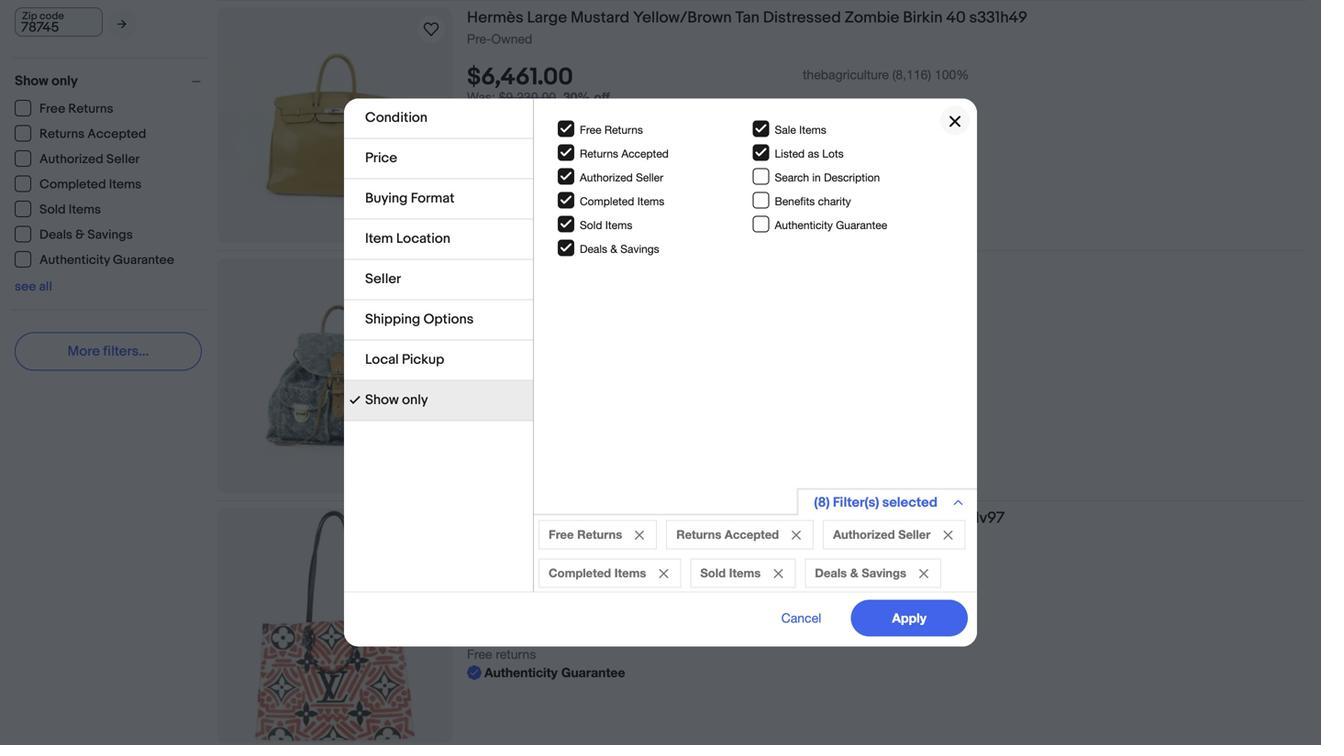 Task type: describe. For each thing, give the bounding box(es) containing it.
0
[[467, 592, 474, 608]]

0 vertical spatial returns accepted
[[39, 127, 146, 142]]

large
[[527, 8, 567, 28]]

backpack
[[798, 259, 869, 278]]

0 horizontal spatial &
[[75, 228, 85, 243]]

0 horizontal spatial deals & savings
[[39, 228, 133, 243]]

offer inside 6h 38m left or best offer free shipping free returns
[[512, 360, 540, 375]]

apply
[[892, 611, 927, 626]]

40
[[946, 8, 966, 28]]

1 horizontal spatial sold
[[580, 219, 602, 231]]

free returns authenticity guarantee
[[467, 647, 625, 681]]

authenticity down deals & savings link
[[39, 253, 110, 268]]

location
[[396, 231, 450, 247]]

local
[[365, 352, 399, 368]]

vuitton for limited
[[508, 509, 559, 528]]

authorized seller link
[[15, 150, 141, 167]]

listed
[[775, 147, 805, 160]]

0 vertical spatial show only
[[15, 73, 78, 89]]

local pickup
[[365, 352, 444, 368]]

item location
[[365, 231, 450, 247]]

or inside thebagriculture (8,116) 100% was: $9,230.00 30% off or best offer free shipping free returns authenticity guarantee 27 watchers
[[467, 108, 479, 123]]

filter(s)
[[833, 495, 879, 511]]

0 vertical spatial sold items
[[39, 202, 101, 218]]

2 horizontal spatial deals & savings
[[815, 567, 906, 581]]

in
[[812, 171, 821, 184]]

remove filter - show only - returns accepted image
[[792, 531, 801, 540]]

owned for $5,370.00
[[491, 282, 532, 297]]

filter applied image
[[350, 395, 361, 406]]

shipping
[[365, 311, 420, 328]]

benefits
[[775, 195, 815, 208]]

see all button
[[15, 279, 52, 295]]

tote
[[917, 509, 948, 528]]

hermès large mustard yellow/brown tan distressed zombie birkin 40 s331h49 link
[[467, 8, 1306, 31]]

remove filter - show only - deals & savings image
[[919, 570, 928, 579]]

shipping options
[[365, 311, 474, 328]]

search
[[775, 171, 809, 184]]

more filters... button
[[15, 333, 202, 371]]

louis vuitton  monogram denim sac a dos gm backpack 934lvs415 link
[[467, 259, 1306, 281]]

or inside 6h 38m left or best offer free shipping free returns
[[467, 360, 479, 375]]

sold items link
[[15, 201, 102, 218]]

$9,230.00
[[499, 90, 556, 105]]

1 vertical spatial completed
[[580, 195, 634, 208]]

returns accepted link
[[15, 125, 147, 142]]

pm)
[[656, 592, 680, 608]]

yellow/brown
[[633, 8, 732, 28]]

mustard
[[571, 8, 630, 28]]

tan
[[735, 8, 760, 28]]

completed items link
[[15, 176, 142, 193]]

see all
[[15, 279, 52, 295]]

2 vertical spatial accepted
[[725, 528, 779, 542]]

guarantee inside authenticity guarantee link
[[113, 253, 174, 268]]

louis vuitton  monogram denim sac a dos gm backpack 934lvs415 pre-owned
[[467, 259, 944, 297]]

·
[[506, 592, 509, 608]]

hermès large mustard yellow/brown tan distressed zombie birkin 40 s331h49 image
[[217, 47, 452, 204]]

vuitton for monogram
[[508, 259, 559, 278]]

onthego
[[781, 509, 845, 528]]

monogram inside louis vuitton  monogram denim sac a dos gm backpack 934lvs415 pre-owned
[[563, 259, 641, 278]]

returns inside thebagriculture (8,116) 100% was: $9,230.00 30% off or best offer free shipping free returns authenticity guarantee 27 watchers
[[496, 145, 536, 160]]

zombie
[[845, 8, 900, 28]]

2 horizontal spatial sold items
[[700, 567, 761, 581]]

27
[[467, 181, 481, 197]]

934lvs415
[[872, 259, 944, 278]]

tab list inside dialog
[[344, 99, 533, 422]]

items inside sold items link
[[69, 202, 101, 218]]

(8) filter(s) selected button
[[797, 489, 977, 516]]

as
[[808, 147, 819, 160]]

left inside 6h 38m left or best offer free shipping free returns
[[561, 342, 580, 357]]

guarantee inside thebagriculture (8,116) 100% was: $9,230.00 30% off or best offer free shipping free returns authenticity guarantee 27 watchers
[[561, 163, 625, 178]]

authenticity guarantee link
[[15, 251, 175, 268]]

louis vuitton limited red monogram crafty onthego gm 2way tote 910lv97 heading
[[467, 509, 1005, 528]]

best inside 6h 38m left or best offer free shipping free returns
[[482, 360, 508, 375]]

2 vertical spatial sold
[[700, 567, 726, 581]]

0 horizontal spatial accepted
[[87, 127, 146, 142]]

0 horizontal spatial savings
[[88, 228, 133, 243]]

2 authenticity guarantee text field from the top
[[467, 664, 625, 683]]

show only tab
[[344, 381, 533, 422]]

see
[[15, 279, 36, 295]]

more filters...
[[68, 344, 149, 360]]

pre- for $6,461.00
[[467, 31, 491, 46]]

2way
[[878, 509, 914, 528]]

2 vertical spatial authorized
[[833, 528, 895, 542]]

authenticity inside thebagriculture (8,116) 100% was: $9,230.00 30% off or best offer free shipping free returns authenticity guarantee 27 watchers
[[484, 163, 558, 178]]

free returns link
[[15, 100, 114, 117]]

0 vertical spatial show
[[15, 73, 48, 89]]

authenticity guarantee inside dialog
[[775, 219, 887, 231]]

05:16
[[620, 592, 652, 608]]

listed as lots
[[775, 147, 844, 160]]

(8) filter(s) selected
[[814, 495, 938, 511]]

limited
[[563, 509, 616, 528]]

returns inside 6h 38m left or best offer free shipping free returns
[[496, 397, 536, 412]]

show only inside tab
[[365, 392, 428, 409]]

remove filter - show only - free returns image
[[635, 531, 644, 540]]

pre- for $5,370.00
[[467, 282, 491, 297]]

distressed
[[763, 8, 841, 28]]

price
[[365, 150, 397, 167]]

deals & savings link
[[15, 226, 134, 243]]

hermès large mustard yellow/brown tan distressed zombie birkin 40 s331h49 pre-owned
[[467, 8, 1027, 46]]

30%
[[563, 90, 590, 105]]

(8)
[[814, 495, 830, 511]]

denim
[[644, 259, 691, 278]]

2 vertical spatial free returns
[[549, 528, 622, 542]]

dos
[[737, 259, 765, 278]]

38m
[[531, 342, 557, 357]]

was:
[[467, 90, 495, 105]]

gm for backpack
[[769, 259, 795, 278]]

2 horizontal spatial deals
[[815, 567, 847, 581]]

offer inside thebagriculture (8,116) 100% was: $9,230.00 30% off or best offer free shipping free returns authenticity guarantee 27 watchers
[[512, 108, 540, 123]]

buying
[[365, 190, 408, 207]]

apply button
[[851, 600, 968, 637]]

910lv97
[[951, 509, 1005, 528]]

completed items inside completed items link
[[39, 177, 141, 193]]

0 horizontal spatial authorized
[[39, 152, 104, 167]]

crafty
[[733, 509, 778, 528]]

0 horizontal spatial deals
[[39, 228, 72, 243]]

buying format
[[365, 190, 455, 207]]

9m
[[531, 592, 550, 608]]

sac
[[694, 259, 721, 278]]



Task type: locate. For each thing, give the bounding box(es) containing it.
1 100% from the top
[[935, 67, 969, 82]]

guarantee inside free returns authenticity guarantee
[[561, 666, 625, 681]]

0 vertical spatial monogram
[[563, 259, 641, 278]]

authorized seller down (8) filter(s) selected
[[833, 528, 931, 542]]

authenticity guarantee down "charity"
[[775, 219, 887, 231]]

2 vuitton from the top
[[508, 509, 559, 528]]

savings up denim
[[620, 242, 659, 255]]

1 shipping from the top
[[496, 126, 545, 141]]

gm
[[769, 259, 795, 278], [848, 509, 874, 528]]

guarantee down (today at the bottom left
[[561, 666, 625, 681]]

seller
[[106, 152, 140, 167], [636, 171, 663, 184], [365, 271, 401, 288], [898, 528, 931, 542]]

1 vertical spatial pre-
[[467, 282, 491, 297]]

1 vertical spatial authorized seller
[[580, 171, 663, 184]]

louis up $6,150.00
[[467, 509, 504, 528]]

0 vertical spatial authorized seller
[[39, 152, 140, 167]]

2 (8,116) from the top
[[892, 568, 931, 583]]

gm inside louis vuitton  monogram denim sac a dos gm backpack 934lvs415 pre-owned
[[769, 259, 795, 278]]

(today
[[577, 592, 617, 608]]

Authenticity Guarantee text field
[[467, 162, 625, 180], [467, 664, 625, 683]]

1 vertical spatial left
[[554, 592, 573, 608]]

deals & savings down louis vuitton limited red monogram crafty onthego gm 2way tote 910lv97 link
[[815, 567, 906, 581]]

pickup
[[402, 352, 444, 368]]

guarantee down "charity"
[[836, 219, 887, 231]]

completed
[[39, 177, 106, 193], [580, 195, 634, 208], [549, 567, 611, 581]]

louis vuitton limited red monogram crafty onthego gm 2way tote 910lv97 image
[[253, 509, 417, 744]]

2 returns from the top
[[496, 397, 536, 412]]

1 horizontal spatial authorized seller
[[580, 171, 663, 184]]

red
[[620, 509, 649, 528]]

owned up $5,370.00
[[491, 282, 532, 297]]

or down "was:"
[[467, 108, 479, 123]]

0 horizontal spatial authorized seller
[[39, 152, 140, 167]]

1 vertical spatial thebagriculture
[[803, 568, 889, 583]]

authenticity down 7h
[[484, 666, 558, 681]]

0 vertical spatial vuitton
[[508, 259, 559, 278]]

completed items down authorized seller link
[[39, 177, 141, 193]]

authenticity guarantee text field up watchers
[[467, 162, 625, 180]]

vuitton inside louis vuitton  monogram denim sac a dos gm backpack 934lvs415 pre-owned
[[508, 259, 559, 278]]

returns
[[496, 145, 536, 160], [496, 397, 536, 412], [496, 647, 536, 663]]

1 horizontal spatial show only
[[365, 392, 428, 409]]

2 100% from the top
[[935, 568, 969, 583]]

0 horizontal spatial returns accepted
[[39, 127, 146, 142]]

1 horizontal spatial authenticity guarantee
[[775, 219, 887, 231]]

1 returns from the top
[[496, 145, 536, 160]]

dialog
[[0, 0, 1321, 746]]

2 offer from the top
[[512, 360, 540, 375]]

0 horizontal spatial sold items
[[39, 202, 101, 218]]

free inside free returns authenticity guarantee
[[467, 647, 492, 663]]

show only up free returns link
[[15, 73, 78, 89]]

2 or from the top
[[467, 360, 479, 375]]

(8,116) up apply
[[892, 568, 931, 583]]

condition
[[365, 110, 428, 126]]

2 vertical spatial completed items
[[549, 567, 646, 581]]

deals
[[39, 228, 72, 243], [580, 242, 607, 255], [815, 567, 847, 581]]

completed items up denim
[[580, 195, 664, 208]]

1 pre- from the top
[[467, 31, 491, 46]]

1 horizontal spatial only
[[402, 392, 428, 409]]

0 vertical spatial returns
[[496, 145, 536, 160]]

1 vertical spatial shipping
[[496, 379, 545, 394]]

monogram left denim
[[563, 259, 641, 278]]

1 vertical spatial vuitton
[[508, 509, 559, 528]]

charity
[[818, 195, 851, 208]]

description
[[824, 171, 880, 184]]

deals & savings up authenticity guarantee link
[[39, 228, 133, 243]]

authenticity guarantee down deals & savings link
[[39, 253, 174, 268]]

thebagriculture up cancel
[[803, 568, 889, 583]]

returns accepted up 'thebagriculture (8,116) 100% 0 bids · 7h 9m left (today 05:16 pm)' on the bottom
[[676, 528, 779, 542]]

sale
[[775, 123, 796, 136]]

selected
[[882, 495, 938, 511]]

1 vertical spatial owned
[[491, 282, 532, 297]]

all
[[39, 279, 52, 295]]

pre-
[[467, 31, 491, 46], [467, 282, 491, 297]]

birkin
[[903, 8, 943, 28]]

returns down 6h
[[496, 397, 536, 412]]

2 horizontal spatial accepted
[[725, 528, 779, 542]]

deals & savings up denim
[[580, 242, 659, 255]]

cancel button
[[761, 600, 842, 637]]

0 horizontal spatial gm
[[769, 259, 795, 278]]

1 vertical spatial returns accepted
[[580, 147, 669, 160]]

7h
[[513, 592, 528, 608]]

0 vertical spatial authenticity guarantee
[[775, 219, 887, 231]]

pre- inside the hermès large mustard yellow/brown tan distressed zombie birkin 40 s331h49 pre-owned
[[467, 31, 491, 46]]

authorized seller up completed items link
[[39, 152, 140, 167]]

0 vertical spatial offer
[[512, 108, 540, 123]]

None text field
[[15, 7, 103, 37]]

pre- up options in the left of the page
[[467, 282, 491, 297]]

vuitton
[[508, 259, 559, 278], [508, 509, 559, 528]]

0 vertical spatial or
[[467, 108, 479, 123]]

show right filter applied image
[[365, 392, 399, 409]]

louis vuitton limited red monogram crafty onthego gm 2way tote 910lv97 link
[[467, 509, 1306, 532]]

gm inside louis vuitton limited red monogram crafty onthego gm 2way tote 910lv97 link
[[848, 509, 874, 528]]

1 vertical spatial (8,116)
[[892, 568, 931, 583]]

2 horizontal spatial savings
[[862, 567, 906, 581]]

1 authenticity guarantee text field from the top
[[467, 162, 625, 180]]

only up free returns link
[[51, 73, 78, 89]]

1 horizontal spatial returns accepted
[[580, 147, 669, 160]]

2 vertical spatial returns accepted
[[676, 528, 779, 542]]

0 vertical spatial gm
[[769, 259, 795, 278]]

0 vertical spatial free returns
[[39, 101, 113, 117]]

left right 38m
[[561, 342, 580, 357]]

thebagriculture inside thebagriculture (8,116) 100% was: $9,230.00 30% off or best offer free shipping free returns authenticity guarantee 27 watchers
[[803, 67, 889, 82]]

2 horizontal spatial authorized
[[833, 528, 895, 542]]

1 vertical spatial or
[[467, 360, 479, 375]]

louis inside louis vuitton  monogram denim sac a dos gm backpack 934lvs415 pre-owned
[[467, 259, 504, 278]]

lots
[[822, 147, 844, 160]]

savings up authenticity guarantee link
[[88, 228, 133, 243]]

100%
[[935, 67, 969, 82], [935, 568, 969, 583]]

1 horizontal spatial gm
[[848, 509, 874, 528]]

1 vertical spatial monogram
[[652, 509, 730, 528]]

returns inside free returns authenticity guarantee
[[496, 647, 536, 663]]

best
[[482, 108, 508, 123], [482, 360, 508, 375]]

owned for $6,461.00
[[491, 31, 532, 46]]

hermès
[[467, 8, 524, 28]]

owned inside louis vuitton  monogram denim sac a dos gm backpack 934lvs415 pre-owned
[[491, 282, 532, 297]]

savings
[[88, 228, 133, 243], [620, 242, 659, 255], [862, 567, 906, 581]]

1 vertical spatial authenticity guarantee
[[39, 253, 174, 268]]

offer down 6h
[[512, 360, 540, 375]]

offer down $9,230.00
[[512, 108, 540, 123]]

2 best from the top
[[482, 360, 508, 375]]

0 vertical spatial owned
[[491, 31, 532, 46]]

guarantee
[[561, 163, 625, 178], [836, 219, 887, 231], [113, 253, 174, 268], [561, 666, 625, 681]]

(8,116)
[[892, 67, 931, 82], [892, 568, 931, 583]]

2 horizontal spatial &
[[850, 567, 858, 581]]

returns accepted
[[39, 127, 146, 142], [580, 147, 669, 160], [676, 528, 779, 542]]

1 vertical spatial show
[[365, 392, 399, 409]]

left inside 'thebagriculture (8,116) 100% 0 bids · 7h 9m left (today 05:16 pm)'
[[554, 592, 573, 608]]

0 vertical spatial completed items
[[39, 177, 141, 193]]

0 vertical spatial sold
[[39, 202, 66, 218]]

authorized up completed items link
[[39, 152, 104, 167]]

0 vertical spatial only
[[51, 73, 78, 89]]

left
[[561, 342, 580, 357], [554, 592, 573, 608]]

authenticity guarantee inside authenticity guarantee link
[[39, 253, 174, 268]]

0 horizontal spatial authenticity guarantee
[[39, 253, 174, 268]]

1 horizontal spatial accepted
[[621, 147, 669, 160]]

items
[[799, 123, 826, 136], [109, 177, 141, 193], [637, 195, 664, 208], [69, 202, 101, 218], [605, 219, 632, 231], [614, 567, 646, 581], [729, 567, 761, 581]]

search in description
[[775, 171, 880, 184]]

100% for thebagriculture (8,116) 100% 0 bids · 7h 9m left (today 05:16 pm)
[[935, 568, 969, 583]]

6h
[[513, 342, 528, 357]]

remove filter - show only - sold items image
[[774, 570, 783, 579]]

monogram right red
[[652, 509, 730, 528]]

hermès large mustard yellow/brown tan distressed zombie birkin 40 s331h49 heading
[[467, 8, 1027, 28]]

best down $5,370.00
[[482, 360, 508, 375]]

1 (8,116) from the top
[[892, 67, 931, 82]]

0 vertical spatial (8,116)
[[892, 67, 931, 82]]

format
[[411, 190, 455, 207]]

best down "was:"
[[482, 108, 508, 123]]

a
[[725, 259, 733, 278]]

2 pre- from the top
[[467, 282, 491, 297]]

free returns down off
[[580, 123, 643, 136]]

100% right remove filter - show only - deals & savings image
[[935, 568, 969, 583]]

show
[[15, 73, 48, 89], [365, 392, 399, 409]]

shipping inside thebagriculture (8,116) 100% was: $9,230.00 30% off or best offer free shipping free returns authenticity guarantee 27 watchers
[[496, 126, 545, 141]]

free returns up "returns accepted" link
[[39, 101, 113, 117]]

1 vertical spatial authenticity guarantee text field
[[467, 664, 625, 683]]

authenticity down benefits
[[775, 219, 833, 231]]

free returns left remove filter - show only - free returns image
[[549, 528, 622, 542]]

1 offer from the top
[[512, 108, 540, 123]]

&
[[75, 228, 85, 243], [610, 242, 617, 255], [850, 567, 858, 581]]

more
[[68, 344, 100, 360]]

1 vertical spatial accepted
[[621, 147, 669, 160]]

returns
[[68, 101, 113, 117], [605, 123, 643, 136], [39, 127, 85, 142], [580, 147, 618, 160], [577, 528, 622, 542], [676, 528, 721, 542]]

1 vuitton from the top
[[508, 259, 559, 278]]

1 vertical spatial free returns
[[580, 123, 643, 136]]

best inside thebagriculture (8,116) 100% was: $9,230.00 30% off or best offer free shipping free returns authenticity guarantee 27 watchers
[[482, 108, 508, 123]]

1 vertical spatial offer
[[512, 360, 540, 375]]

2 vertical spatial completed
[[549, 567, 611, 581]]

options
[[423, 311, 474, 328]]

authorized down filter(s)
[[833, 528, 895, 542]]

thebagriculture for thebagriculture (8,116) 100% was: $9,230.00 30% off or best offer free shipping free returns authenticity guarantee 27 watchers
[[803, 67, 889, 82]]

dialog containing condition
[[0, 0, 1321, 746]]

1 vertical spatial 100%
[[935, 568, 969, 583]]

free
[[39, 101, 65, 117], [580, 123, 601, 136], [467, 126, 492, 141], [467, 145, 492, 160], [467, 379, 492, 394], [467, 397, 492, 412], [549, 528, 574, 542], [467, 647, 492, 663]]

authenticity up watchers
[[484, 163, 558, 178]]

shipping down 6h
[[496, 379, 545, 394]]

authenticity guarantee text field down 9m on the left
[[467, 664, 625, 683]]

or
[[467, 108, 479, 123], [467, 360, 479, 375]]

returns accepted down off
[[580, 147, 669, 160]]

1 horizontal spatial deals & savings
[[580, 242, 659, 255]]

0 vertical spatial thebagriculture
[[803, 67, 889, 82]]

vuitton left limited at the left bottom of page
[[508, 509, 559, 528]]

only inside tab
[[402, 392, 428, 409]]

(8,116) for thebagriculture (8,116) 100% was: $9,230.00 30% off or best offer free shipping free returns authenticity guarantee 27 watchers
[[892, 67, 931, 82]]

watchers
[[485, 181, 541, 197]]

2 owned from the top
[[491, 282, 532, 297]]

6h 38m left or best offer free shipping free returns
[[467, 342, 580, 412]]

thebagriculture for thebagriculture (8,116) 100% 0 bids · 7h 9m left (today 05:16 pm)
[[803, 568, 889, 583]]

savings left remove filter - show only - deals & savings image
[[862, 567, 906, 581]]

$6,461.00
[[467, 63, 573, 92]]

off
[[594, 90, 610, 105]]

thebagriculture inside 'thebagriculture (8,116) 100% 0 bids · 7h 9m left (today 05:16 pm)'
[[803, 568, 889, 583]]

2 louis from the top
[[467, 509, 504, 528]]

accepted
[[87, 127, 146, 142], [621, 147, 669, 160], [725, 528, 779, 542]]

100% inside 'thebagriculture (8,116) 100% 0 bids · 7h 9m left (today 05:16 pm)'
[[935, 568, 969, 583]]

authenticity inside free returns authenticity guarantee
[[484, 666, 558, 681]]

completed items up (today at the bottom left
[[549, 567, 646, 581]]

tab list
[[344, 99, 533, 422]]

1 vertical spatial only
[[402, 392, 428, 409]]

watch hermès large mustard yellow/brown tan distressed zombie birkin 40 s331h49 image
[[420, 18, 442, 40]]

2 horizontal spatial sold
[[700, 567, 726, 581]]

2 horizontal spatial returns accepted
[[676, 528, 779, 542]]

show up free returns link
[[15, 73, 48, 89]]

0 vertical spatial best
[[482, 108, 508, 123]]

authorized seller down off
[[580, 171, 663, 184]]

0 vertical spatial authorized
[[39, 152, 104, 167]]

gm right 'dos'
[[769, 259, 795, 278]]

1 horizontal spatial monogram
[[652, 509, 730, 528]]

0 vertical spatial 100%
[[935, 67, 969, 82]]

100% for thebagriculture (8,116) 100% was: $9,230.00 30% off or best offer free shipping free returns authenticity guarantee 27 watchers
[[935, 67, 969, 82]]

1 horizontal spatial deals
[[580, 242, 607, 255]]

1 owned from the top
[[491, 31, 532, 46]]

1 vertical spatial completed items
[[580, 195, 664, 208]]

thebagriculture (8,116) 100% was: $9,230.00 30% off or best offer free shipping free returns authenticity guarantee 27 watchers
[[467, 67, 969, 197]]

authorized seller
[[39, 152, 140, 167], [580, 171, 663, 184], [833, 528, 931, 542]]

1 vertical spatial returns
[[496, 397, 536, 412]]

cancel
[[781, 611, 821, 626]]

2 shipping from the top
[[496, 379, 545, 394]]

0 horizontal spatial monogram
[[563, 259, 641, 278]]

remove filter - show only - completed items image
[[659, 570, 668, 579]]

0 vertical spatial authenticity guarantee text field
[[467, 162, 625, 180]]

1 louis from the top
[[467, 259, 504, 278]]

2 vertical spatial returns
[[496, 647, 536, 663]]

(8,116) down birkin
[[892, 67, 931, 82]]

returns accepted up authorized seller link
[[39, 127, 146, 142]]

1 best from the top
[[482, 108, 508, 123]]

1 horizontal spatial authorized
[[580, 171, 633, 184]]

2 vertical spatial sold items
[[700, 567, 761, 581]]

1 vertical spatial best
[[482, 360, 508, 375]]

items inside completed items link
[[109, 177, 141, 193]]

3 returns from the top
[[496, 647, 536, 663]]

or up "show only" tab at the bottom of page
[[467, 360, 479, 375]]

0 vertical spatial completed
[[39, 177, 106, 193]]

1 vertical spatial gm
[[848, 509, 874, 528]]

louis for louis vuitton limited red monogram crafty onthego gm 2way tote 910lv97
[[467, 509, 504, 528]]

only down 'pickup'
[[402, 392, 428, 409]]

benefits charity
[[775, 195, 851, 208]]

vuitton up $5,370.00
[[508, 259, 559, 278]]

tab list containing condition
[[344, 99, 533, 422]]

louis vuitton  monogram denim sac a dos gm backpack 934lvs415 image
[[217, 298, 452, 454]]

100% inside thebagriculture (8,116) 100% was: $9,230.00 30% off or best offer free shipping free returns authenticity guarantee 27 watchers
[[935, 67, 969, 82]]

free returns
[[39, 101, 113, 117], [580, 123, 643, 136], [549, 528, 622, 542]]

owned
[[491, 31, 532, 46], [491, 282, 532, 297]]

shipping inside 6h 38m left or best offer free shipping free returns
[[496, 379, 545, 394]]

louis vuitton limited red monogram crafty onthego gm 2way tote 910lv97
[[467, 509, 1005, 528]]

sold items
[[39, 202, 101, 218], [580, 219, 632, 231], [700, 567, 761, 581]]

show only button
[[15, 73, 209, 89]]

0 vertical spatial accepted
[[87, 127, 146, 142]]

2 vertical spatial authorized seller
[[833, 528, 931, 542]]

returns down 7h
[[496, 647, 536, 663]]

louis vuitton  monogram denim sac a dos gm backpack 934lvs415 heading
[[467, 259, 944, 278]]

sale items
[[775, 123, 826, 136]]

0 horizontal spatial sold
[[39, 202, 66, 218]]

show inside tab
[[365, 392, 399, 409]]

authorized down off
[[580, 171, 633, 184]]

offer
[[512, 108, 540, 123], [512, 360, 540, 375]]

1 vertical spatial louis
[[467, 509, 504, 528]]

remove filter - show only - authorized seller image
[[943, 531, 953, 540]]

show only down local pickup
[[365, 392, 428, 409]]

(8,116) for thebagriculture (8,116) 100% 0 bids · 7h 9m left (today 05:16 pm)
[[892, 568, 931, 583]]

100% down 40 at the right top
[[935, 67, 969, 82]]

1 vertical spatial sold
[[580, 219, 602, 231]]

louis for louis vuitton  monogram denim sac a dos gm backpack 934lvs415 pre-owned
[[467, 259, 504, 278]]

2 thebagriculture from the top
[[803, 568, 889, 583]]

filters...
[[103, 344, 149, 360]]

apply within filter image
[[117, 18, 127, 30]]

returns up watchers
[[496, 145, 536, 160]]

shipping down $9,230.00
[[496, 126, 545, 141]]

2 horizontal spatial authorized seller
[[833, 528, 931, 542]]

owned inside the hermès large mustard yellow/brown tan distressed zombie birkin 40 s331h49 pre-owned
[[491, 31, 532, 46]]

(8,116) inside 'thebagriculture (8,116) 100% 0 bids · 7h 9m left (today 05:16 pm)'
[[892, 568, 931, 583]]

thebagriculture (8,116) 100% 0 bids · 7h 9m left (today 05:16 pm)
[[467, 568, 969, 608]]

sold
[[39, 202, 66, 218], [580, 219, 602, 231], [700, 567, 726, 581]]

1 thebagriculture from the top
[[803, 67, 889, 82]]

1 or from the top
[[467, 108, 479, 123]]

left right 9m on the left
[[554, 592, 573, 608]]

1 horizontal spatial sold items
[[580, 219, 632, 231]]

louis up options in the left of the page
[[467, 259, 504, 278]]

bids
[[478, 592, 502, 608]]

1 horizontal spatial &
[[610, 242, 617, 255]]

(8,116) inside thebagriculture (8,116) 100% was: $9,230.00 30% off or best offer free shipping free returns authenticity guarantee 27 watchers
[[892, 67, 931, 82]]

1 horizontal spatial show
[[365, 392, 399, 409]]

$5,370.00
[[467, 314, 577, 342]]

thebagriculture down zombie
[[803, 67, 889, 82]]

guarantee down off
[[561, 163, 625, 178]]

0 vertical spatial shipping
[[496, 126, 545, 141]]

0 horizontal spatial show only
[[15, 73, 78, 89]]

item
[[365, 231, 393, 247]]

gm left 2way
[[848, 509, 874, 528]]

only
[[51, 73, 78, 89], [402, 392, 428, 409]]

gm for 2way
[[848, 509, 874, 528]]

authenticity
[[484, 163, 558, 178], [775, 219, 833, 231], [39, 253, 110, 268], [484, 666, 558, 681]]

pre- down hermès
[[467, 31, 491, 46]]

1 horizontal spatial savings
[[620, 242, 659, 255]]

s331h49
[[969, 8, 1027, 28]]

pre- inside louis vuitton  monogram denim sac a dos gm backpack 934lvs415 pre-owned
[[467, 282, 491, 297]]

owned down hermès
[[491, 31, 532, 46]]

guarantee down deals & savings link
[[113, 253, 174, 268]]



Task type: vqa. For each thing, say whether or not it's contained in the screenshot.
thebagriculture (8,116) 100% Was: $9,230.00 30% off or Best Offer Free shipping Free returns Authenticity Guarantee 27 watchers
yes



